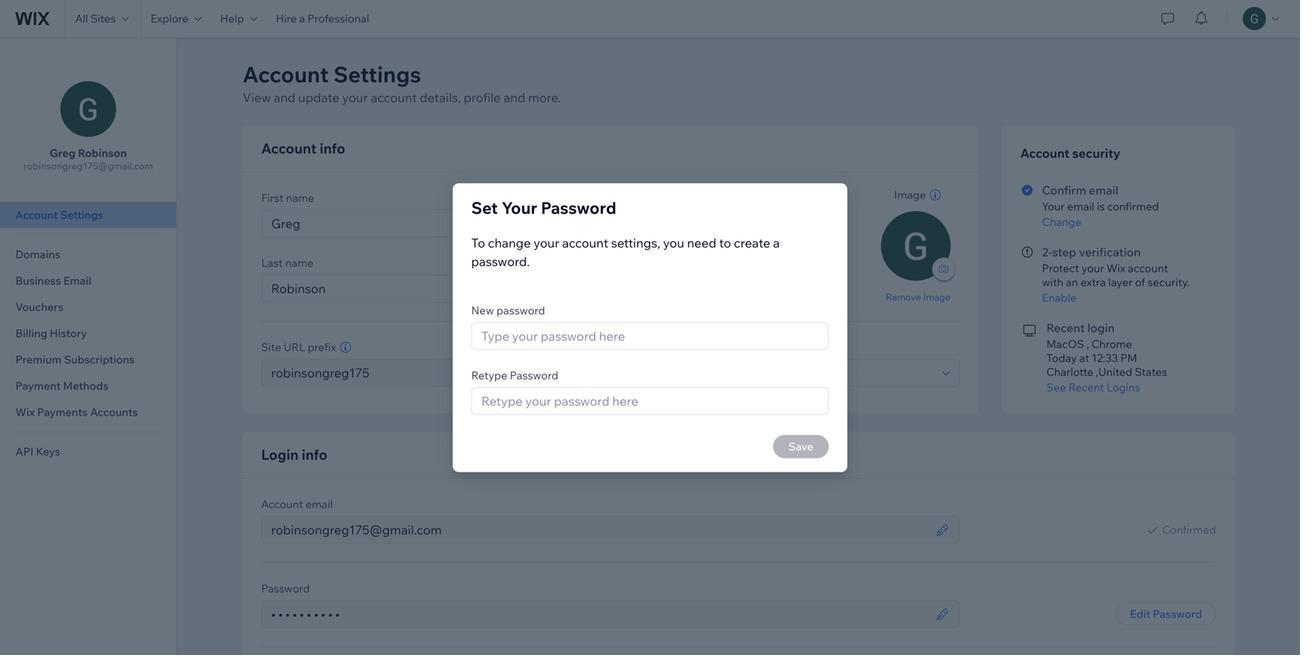 Task type: vqa. For each thing, say whether or not it's contained in the screenshot.
Settings
yes



Task type: describe. For each thing, give the bounding box(es) containing it.
new password
[[472, 304, 545, 317]]

premium subscriptions link
[[0, 347, 177, 373]]

account for account security
[[1021, 146, 1070, 161]]

site
[[261, 341, 281, 354]]

vouchers
[[15, 300, 63, 314]]

at
[[1080, 352, 1090, 365]]

api keys link
[[0, 439, 177, 465]]

profile
[[464, 90, 501, 105]]

account settings link
[[0, 202, 177, 228]]

charlotte
[[1047, 366, 1094, 379]]

to change your account settings, you need to create a password.
[[472, 235, 780, 269]]

pm
[[1121, 352, 1138, 365]]

edit password button
[[1117, 603, 1217, 626]]

info for login info
[[302, 446, 328, 464]]

all sites
[[75, 12, 116, 25]]

states
[[1136, 366, 1168, 379]]

accounts
[[90, 406, 138, 419]]

step
[[1053, 245, 1077, 260]]

settings,
[[612, 235, 661, 251]]

all
[[75, 12, 88, 25]]

0 vertical spatial recent
[[1047, 321, 1086, 336]]

methods
[[63, 379, 108, 393]]

login
[[1088, 321, 1115, 336]]

url
[[284, 341, 305, 354]]

confirmed
[[1108, 200, 1160, 213]]

retype
[[472, 369, 508, 382]]

password inside edit password button
[[1154, 608, 1203, 621]]

of
[[1136, 276, 1146, 289]]

account settings view and update your account details, profile and more.
[[243, 61, 561, 105]]

new
[[472, 304, 494, 317]]

login info
[[261, 446, 328, 464]]

security
[[1073, 146, 1121, 161]]

last name
[[261, 256, 314, 270]]

retype password
[[472, 369, 559, 382]]

more.
[[528, 90, 561, 105]]

create
[[734, 235, 771, 251]]

greg
[[50, 146, 76, 160]]

to
[[472, 235, 485, 251]]

view
[[243, 90, 271, 105]]

verification
[[1080, 245, 1141, 260]]

remove image button
[[886, 290, 951, 304]]

your inside to change your account settings, you need to create a password.
[[534, 235, 560, 251]]

see
[[1047, 381, 1067, 395]]

password.
[[472, 254, 530, 269]]

layer
[[1109, 276, 1133, 289]]

account for account info
[[261, 140, 317, 157]]

greg robinson robinsongreg175@gmail.com
[[24, 146, 153, 172]]

keys
[[36, 445, 60, 459]]

hire a professional link
[[267, 0, 379, 37]]

today
[[1047, 352, 1078, 365]]

chrome
[[1092, 338, 1133, 351]]

security.
[[1148, 276, 1191, 289]]

image inside button
[[924, 292, 951, 303]]

confirm
[[1043, 183, 1087, 198]]

account for 2-
[[1129, 262, 1169, 275]]

see recent logins button
[[1047, 381, 1217, 395]]

payment methods
[[15, 379, 108, 393]]

Email address text field
[[267, 517, 932, 544]]

enable button
[[1043, 291, 1215, 305]]

change
[[488, 235, 531, 251]]

Enter your first name. text field
[[267, 211, 839, 237]]

logins
[[1107, 381, 1141, 395]]

domains
[[15, 248, 60, 261]]

info for account info
[[320, 140, 346, 157]]

2-step verification protect your wix account with an extra layer of security. enable
[[1043, 245, 1191, 305]]

robinson
[[78, 146, 127, 160]]

password
[[497, 304, 545, 317]]

login
[[261, 446, 299, 464]]

account for account
[[371, 90, 417, 105]]

last
[[261, 256, 283, 270]]

business email
[[15, 274, 91, 288]]

settings for account settings
[[60, 208, 103, 222]]

account settings
[[15, 208, 103, 222]]

language
[[662, 341, 709, 354]]

enable
[[1043, 291, 1077, 305]]

details,
[[420, 90, 461, 105]]

wix inside the sidebar element
[[15, 406, 35, 419]]

a inside to change your account settings, you need to create a password.
[[774, 235, 780, 251]]

need
[[688, 235, 717, 251]]

edit password
[[1131, 608, 1203, 621]]

sites
[[91, 12, 116, 25]]

extra
[[1081, 276, 1107, 289]]



Task type: locate. For each thing, give the bounding box(es) containing it.
and right view
[[274, 90, 296, 105]]

account email
[[261, 498, 333, 511]]

2-
[[1043, 245, 1053, 260]]

account up confirm
[[1021, 146, 1070, 161]]

info
[[320, 140, 346, 157], [302, 446, 328, 464]]

name right the last
[[285, 256, 314, 270]]

0 horizontal spatial a
[[299, 12, 305, 25]]

edit
[[1131, 608, 1151, 621]]

None field
[[623, 360, 938, 386]]

1 horizontal spatial account
[[563, 235, 609, 251]]

and
[[274, 90, 296, 105], [504, 90, 526, 105]]

1 horizontal spatial your
[[534, 235, 560, 251]]

a inside "link"
[[299, 12, 305, 25]]

settings inside account settings view and update your account details, profile and more.
[[334, 61, 421, 88]]

payment methods link
[[0, 373, 177, 400]]

recent down charlotte
[[1069, 381, 1105, 395]]

wix up layer
[[1107, 262, 1126, 275]]

wix inside 2-step verification protect your wix account with an extra layer of security. enable
[[1107, 262, 1126, 275]]

account inside 'account settings' link
[[15, 208, 58, 222]]

1 vertical spatial email
[[1068, 200, 1095, 213]]

account up view
[[243, 61, 329, 88]]

name
[[286, 191, 315, 205], [285, 256, 314, 270]]

name for last name
[[285, 256, 314, 270]]

wix down payment
[[15, 406, 35, 419]]

account up first name
[[261, 140, 317, 157]]

account for account language
[[617, 341, 659, 354]]

account down login
[[261, 498, 303, 511]]

0 vertical spatial wix
[[1107, 262, 1126, 275]]

Type your password here password field
[[477, 323, 824, 349]]

1 vertical spatial image
[[924, 292, 951, 303]]

1 vertical spatial settings
[[60, 208, 103, 222]]

payments
[[37, 406, 88, 419]]

2 and from the left
[[504, 90, 526, 105]]

1 horizontal spatial your
[[1043, 200, 1065, 213]]

settings up the domains link at the top of the page
[[60, 208, 103, 222]]

0 horizontal spatial your
[[342, 90, 368, 105]]

1 horizontal spatial and
[[504, 90, 526, 105]]

2 vertical spatial your
[[1082, 262, 1105, 275]]

email down login info
[[306, 498, 333, 511]]

email
[[1090, 183, 1119, 198], [1068, 200, 1095, 213], [306, 498, 333, 511]]

2 vertical spatial account
[[1129, 262, 1169, 275]]

your up the extra
[[1082, 262, 1105, 275]]

1 vertical spatial info
[[302, 446, 328, 464]]

you
[[664, 235, 685, 251]]

account inside account settings view and update your account details, profile and more.
[[243, 61, 329, 88]]

subscriptions
[[64, 353, 135, 367]]

hire a professional
[[276, 12, 370, 25]]

account left 'details,'
[[371, 90, 417, 105]]

name for first name
[[286, 191, 315, 205]]

1 vertical spatial account
[[563, 235, 609, 251]]

robinsongreg175@gmail.com
[[24, 160, 153, 172]]

set
[[472, 198, 498, 218]]

your up change
[[1043, 200, 1065, 213]]

1 vertical spatial a
[[774, 235, 780, 251]]

0 horizontal spatial wix
[[15, 406, 35, 419]]

settings up update
[[334, 61, 421, 88]]

and left the more. at the left of page
[[504, 90, 526, 105]]

2 horizontal spatial your
[[1082, 262, 1105, 275]]

billing
[[15, 327, 47, 340]]

image
[[895, 188, 927, 202], [924, 292, 951, 303]]

help button
[[211, 0, 267, 37]]

a
[[299, 12, 305, 25], [774, 235, 780, 251]]

a right create
[[774, 235, 780, 251]]

update
[[298, 90, 340, 105]]

recent
[[1047, 321, 1086, 336], [1069, 381, 1105, 395]]

1 horizontal spatial a
[[774, 235, 780, 251]]

1 vertical spatial your
[[534, 235, 560, 251]]

0 horizontal spatial settings
[[60, 208, 103, 222]]

2 horizontal spatial account
[[1129, 262, 1169, 275]]

payment
[[15, 379, 61, 393]]

account left language
[[617, 341, 659, 354]]

account inside 2-step verification protect your wix account with an extra layer of security. enable
[[1129, 262, 1169, 275]]

hire
[[276, 12, 297, 25]]

settings inside 'account settings' link
[[60, 208, 103, 222]]

1 vertical spatial wix
[[15, 406, 35, 419]]

billing history link
[[0, 321, 177, 347]]

your right set
[[502, 198, 538, 218]]

api keys
[[15, 445, 60, 459]]

0 horizontal spatial and
[[274, 90, 296, 105]]

name right first
[[286, 191, 315, 205]]

premium
[[15, 353, 62, 367]]

email up is
[[1090, 183, 1119, 198]]

recent up "macos" in the right of the page
[[1047, 321, 1086, 336]]

your
[[502, 198, 538, 218], [1043, 200, 1065, 213]]

0 vertical spatial email
[[1090, 183, 1119, 198]]

protect
[[1043, 262, 1080, 275]]

account left settings,
[[563, 235, 609, 251]]

,united
[[1097, 366, 1133, 379]]

2 vertical spatial email
[[306, 498, 333, 511]]

your inside 2-step verification protect your wix account with an extra layer of security. enable
[[1082, 262, 1105, 275]]

1 vertical spatial name
[[285, 256, 314, 270]]

1 horizontal spatial settings
[[334, 61, 421, 88]]

email left is
[[1068, 200, 1095, 213]]

an
[[1067, 276, 1079, 289]]

1 vertical spatial recent
[[1069, 381, 1105, 395]]

account for account settings view and update your account details, profile and more.
[[243, 61, 329, 88]]

,
[[1087, 338, 1090, 351]]

0 vertical spatial image
[[895, 188, 927, 202]]

1 horizontal spatial wix
[[1107, 262, 1126, 275]]

your inside confirm email your email is confirmed change
[[1043, 200, 1065, 213]]

history
[[50, 327, 87, 340]]

change button
[[1043, 215, 1215, 229]]

api
[[15, 445, 34, 459]]

0 vertical spatial name
[[286, 191, 315, 205]]

with
[[1043, 276, 1064, 289]]

sidebar element
[[0, 37, 177, 656]]

account inside account settings view and update your account details, profile and more.
[[371, 90, 417, 105]]

settings
[[334, 61, 421, 88], [60, 208, 103, 222]]

info right login
[[302, 446, 328, 464]]

email for confirm
[[1090, 183, 1119, 198]]

account
[[243, 61, 329, 88], [261, 140, 317, 157], [1021, 146, 1070, 161], [15, 208, 58, 222], [617, 341, 659, 354], [261, 498, 303, 511]]

account for account settings
[[15, 208, 58, 222]]

info down update
[[320, 140, 346, 157]]

0 vertical spatial info
[[320, 140, 346, 157]]

account up the of
[[1129, 262, 1169, 275]]

wix
[[1107, 262, 1126, 275], [15, 406, 35, 419]]

0 vertical spatial account
[[371, 90, 417, 105]]

settings for account settings view and update your account details, profile and more.
[[334, 61, 421, 88]]

None text field
[[267, 602, 932, 628]]

Enter your last name. text field
[[267, 276, 839, 302]]

account info
[[261, 140, 346, 157]]

0 horizontal spatial account
[[371, 90, 417, 105]]

your inside account settings view and update your account details, profile and more.
[[342, 90, 368, 105]]

Choose an account name text field
[[267, 360, 566, 386]]

0 vertical spatial your
[[342, 90, 368, 105]]

account
[[371, 90, 417, 105], [563, 235, 609, 251], [1129, 262, 1169, 275]]

remove image
[[886, 292, 951, 303]]

email
[[63, 274, 91, 288]]

remove
[[886, 292, 922, 303]]

billing history
[[15, 327, 87, 340]]

domains link
[[0, 242, 177, 268]]

password
[[541, 198, 617, 218], [510, 369, 559, 382], [261, 582, 310, 596], [1154, 608, 1203, 621]]

premium subscriptions
[[15, 353, 135, 367]]

12:33
[[1092, 352, 1119, 365]]

wix payments accounts
[[15, 406, 138, 419]]

email for account
[[306, 498, 333, 511]]

first
[[261, 191, 284, 205]]

your down set your password
[[534, 235, 560, 251]]

0 horizontal spatial your
[[502, 198, 538, 218]]

account up domains
[[15, 208, 58, 222]]

account inside to change your account settings, you need to create a password.
[[563, 235, 609, 251]]

wix payments accounts link
[[0, 400, 177, 426]]

business email link
[[0, 268, 177, 294]]

your right update
[[342, 90, 368, 105]]

1 and from the left
[[274, 90, 296, 105]]

site url prefix
[[261, 341, 336, 354]]

prefix
[[308, 341, 336, 354]]

first name
[[261, 191, 315, 205]]

confirm email your email is confirmed change
[[1043, 183, 1160, 229]]

help
[[220, 12, 244, 25]]

macos
[[1047, 338, 1085, 351]]

0 vertical spatial settings
[[334, 61, 421, 88]]

a right hire
[[299, 12, 305, 25]]

Retype your password here password field
[[477, 388, 824, 414]]

to
[[720, 235, 732, 251]]

0 vertical spatial a
[[299, 12, 305, 25]]

account for account email
[[261, 498, 303, 511]]

recent login macos , chrome today at 12:33 pm charlotte ,united states see recent logins
[[1047, 321, 1168, 395]]



